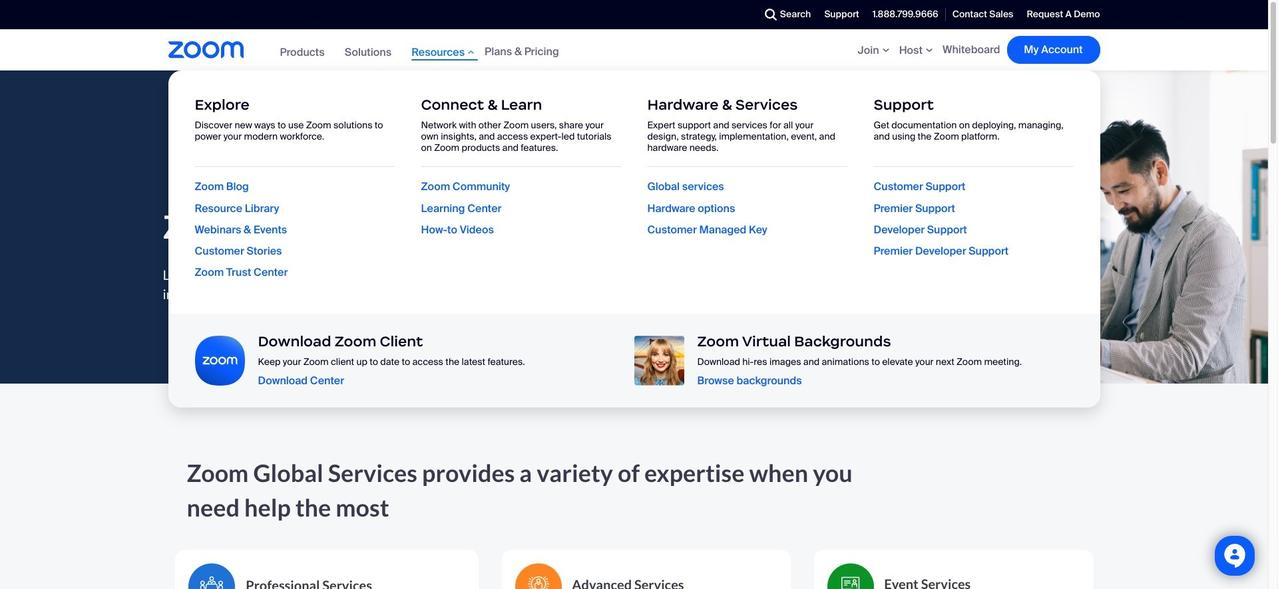 Task type: locate. For each thing, give the bounding box(es) containing it.
zoom logo image
[[168, 41, 243, 59]]

None search field
[[716, 4, 762, 25]]

search image
[[765, 9, 777, 21], [765, 9, 777, 21]]



Task type: describe. For each thing, give the bounding box(es) containing it.
zoom virtual backgrounds image
[[634, 336, 684, 386]]

download center image
[[195, 336, 245, 386]]



Task type: vqa. For each thing, say whether or not it's contained in the screenshot.
Your
no



